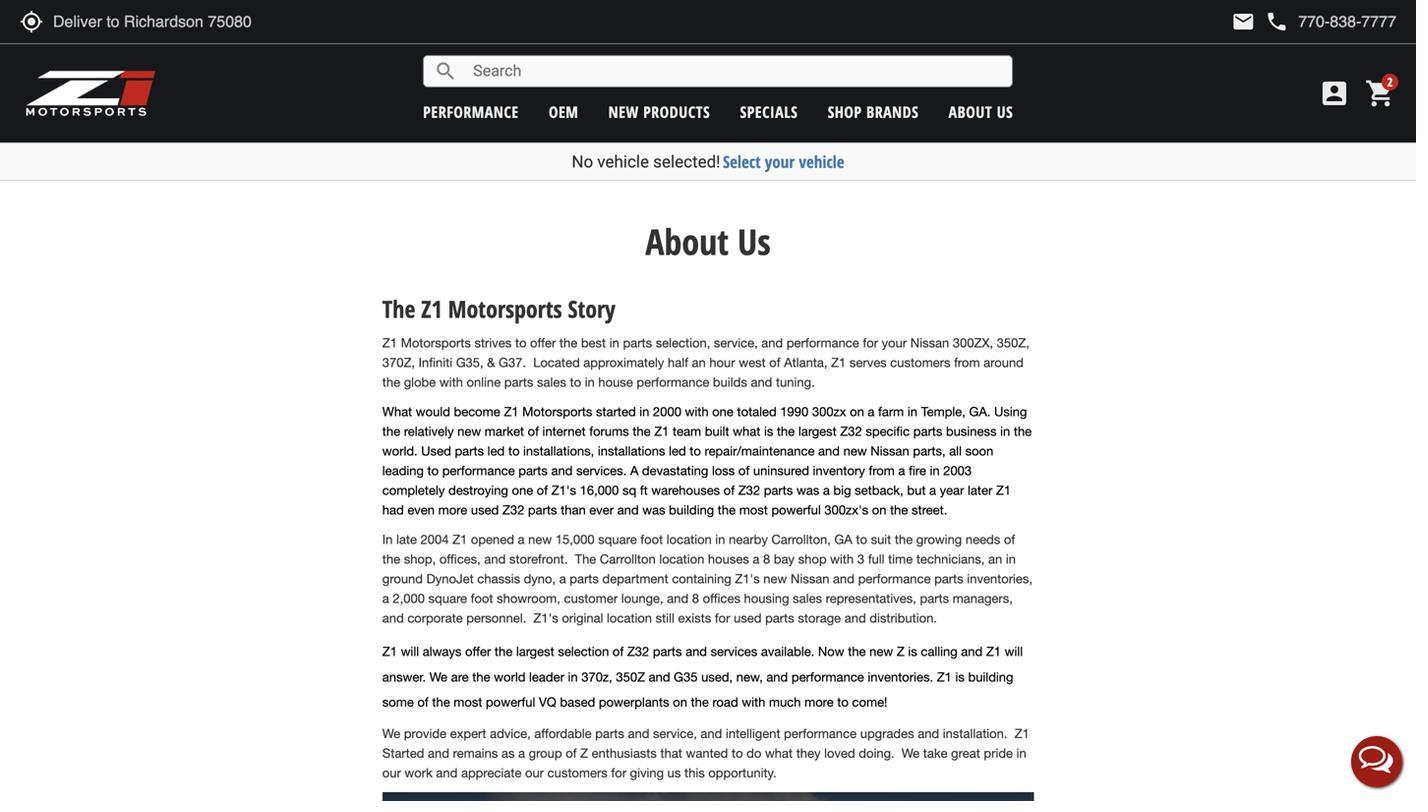 Task type: locate. For each thing, give the bounding box(es) containing it.
2 our from the left
[[525, 766, 544, 781]]

1 vertical spatial an
[[989, 552, 1002, 567]]

your right the select
[[765, 150, 795, 173]]

0 horizontal spatial an
[[692, 355, 706, 370]]

0 vertical spatial on
[[850, 404, 864, 420]]

an up inventories,
[[989, 552, 1002, 567]]

1 horizontal spatial your
[[882, 336, 907, 351]]

0 vertical spatial offer
[[530, 336, 556, 351]]

used inside in late 2004 z1 opened a new 15,000 square foot location in nearby carrollton, ga to suit the growing needs of the shop, offices, and storefront.  the carrollton location houses a 8 bay shop with 3 full time technicians, an in ground dynojet chassis dyno, a parts department containing z1's new nissan and performance parts inventories, a 2,000 square foot showroom, customer lounge, and 8 offices housing sales representatives, parts managers, and corporate personnel.  z1's original location still exists for used parts storage and distribution.
[[734, 611, 762, 626]]

1 horizontal spatial one
[[712, 404, 734, 420]]

your up serves
[[882, 336, 907, 351]]

in
[[610, 336, 620, 351], [585, 375, 595, 390], [640, 404, 650, 420], [908, 404, 918, 420], [1000, 424, 1010, 439], [930, 463, 940, 479], [715, 532, 725, 548], [1006, 552, 1016, 567], [568, 670, 578, 685], [1017, 746, 1027, 761]]

great
[[951, 746, 980, 761]]

1 horizontal spatial will
[[1005, 644, 1023, 660]]

performance
[[423, 101, 519, 122], [787, 336, 859, 351], [637, 375, 709, 390], [442, 463, 515, 479], [858, 572, 931, 587], [792, 670, 864, 685], [784, 726, 857, 741]]

2 horizontal spatial nissan
[[911, 336, 949, 351]]

from inside what would become z1 motorsports started in 2000 with one totaled 1990 300zx on a farm in temple, ga. using the relatively new market of internet forums the z1 team built what is the largest z32 specific parts business in the world. used parts led to installations, installations led to repair/maintenance and new nissan parts, all soon leading to performance parts and services. a devastating loss of uninsured inventory from a fire in 2003 completely destroying one of z1's 16,000 sq ft warehouses of z32 parts was a big setback, but a year later z1 had even more used z32 parts than ever and was building the most powerful 300zx's on the street.
[[869, 463, 895, 479]]

z1 inside we provide expert advice, affordable parts and service, and intelligent performance upgrades and installation.  z1 started and remains as a group of z enthusiasts that wanted to do what they loved doing.  we take great pride in our work and appreciate our customers for giving us this opportunity.
[[1015, 726, 1030, 741]]

inventories,
[[967, 572, 1033, 587]]

pride
[[984, 746, 1013, 761]]

2 led from the left
[[669, 444, 686, 459]]

0 vertical spatial most
[[739, 503, 768, 518]]

a inside we provide expert advice, affordable parts and service, and intelligent performance upgrades and installation.  z1 started and remains as a group of z enthusiasts that wanted to do what they loved doing.  we take great pride in our work and appreciate our customers for giving us this opportunity.
[[518, 746, 525, 761]]

0 horizontal spatial powerful
[[486, 695, 535, 710]]

1 horizontal spatial offer
[[530, 336, 556, 351]]

1 horizontal spatial the
[[575, 552, 596, 567]]

1 vertical spatial nissan
[[871, 444, 910, 459]]

0 vertical spatial about
[[949, 101, 993, 122]]

and up wanted
[[701, 726, 722, 741]]

1 horizontal spatial powerful
[[772, 503, 821, 518]]

vehicle right the no at the top left of page
[[597, 152, 649, 172]]

my_location
[[20, 10, 43, 33]]

0 vertical spatial motorsports
[[448, 293, 562, 325]]

original
[[562, 611, 603, 626]]

the up time
[[895, 532, 913, 548]]

our down started
[[382, 766, 401, 781]]

1 vertical spatial your
[[882, 336, 907, 351]]

with down infiniti at left
[[439, 375, 463, 390]]

0 vertical spatial service,
[[714, 336, 758, 351]]

2 vertical spatial motorsports
[[522, 404, 592, 420]]

about us
[[949, 101, 1013, 122], [646, 217, 771, 266]]

parts up parts,
[[913, 424, 943, 439]]

0 vertical spatial about us
[[949, 101, 1013, 122]]

nissan down shop
[[791, 572, 830, 587]]

motorsports inside what would become z1 motorsports started in 2000 with one totaled 1990 300zx on a farm in temple, ga. using the relatively new market of internet forums the z1 team built what is the largest z32 specific parts business in the world. used parts led to installations, installations led to repair/maintenance and new nissan parts, all soon leading to performance parts and services. a devastating loss of uninsured inventory from a fire in 2003 completely destroying one of z1's 16,000 sq ft warehouses of z32 parts was a big setback, but a year later z1 had even more used z32 parts than ever and was building the most powerful 300zx's on the street.
[[522, 404, 592, 420]]

1 horizontal spatial building
[[968, 670, 1014, 685]]

shop brands
[[828, 101, 919, 122]]

available. now
[[761, 644, 844, 660]]

0 vertical spatial building
[[669, 503, 714, 518]]

about right brands
[[949, 101, 993, 122]]

2,000
[[393, 591, 425, 607]]

performance down half
[[637, 375, 709, 390]]

0 horizontal spatial sales
[[537, 375, 566, 390]]

hour
[[709, 355, 735, 370]]

0 vertical spatial an
[[692, 355, 706, 370]]

warehouses
[[651, 483, 720, 498]]

0 horizontal spatial for
[[611, 766, 627, 781]]

customers inside z1 motorsports strives to offer the best in parts selection, service, and performance for your nissan 300zx, 350z, 370z, infiniti g35, & g37.  located approximately half an hour west of atlanta, z1 serves customers from around the globe with online parts sales to in house performance builds and tuning.
[[890, 355, 951, 370]]

setback,
[[855, 483, 904, 498]]

1 horizontal spatial led
[[669, 444, 686, 459]]

of right needs
[[1004, 532, 1015, 548]]

1 vertical spatial most
[[454, 695, 482, 710]]

for down enthusiasts
[[611, 766, 627, 781]]

0 horizontal spatial service,
[[653, 726, 697, 741]]

offer up located
[[530, 336, 556, 351]]

led down market
[[488, 444, 505, 459]]

located
[[533, 355, 580, 370]]

from inside z1 motorsports strives to offer the best in parts selection, service, and performance for your nissan 300zx, 350z, 370z, infiniti g35, & g37.  located approximately half an hour west of atlanta, z1 serves customers from around the globe with online parts sales to in house performance builds and tuning.
[[954, 355, 980, 370]]

parts up enthusiasts
[[595, 726, 624, 741]]

0 horizontal spatial building
[[669, 503, 714, 518]]

0 vertical spatial largest
[[799, 424, 837, 439]]

a
[[868, 404, 875, 420], [898, 463, 905, 479], [823, 483, 830, 498], [929, 483, 936, 498], [518, 532, 525, 548], [753, 552, 760, 567], [559, 572, 566, 587], [382, 591, 389, 607], [518, 746, 525, 761]]

specials link
[[740, 101, 798, 122]]

calling
[[921, 644, 958, 660]]

0 horizontal spatial one
[[512, 483, 533, 498]]

will down "managers,"
[[1005, 644, 1023, 660]]

0 horizontal spatial customers
[[547, 766, 608, 781]]

was down ft
[[642, 503, 665, 518]]

0 vertical spatial for
[[863, 336, 878, 351]]

0 vertical spatial sales
[[537, 375, 566, 390]]

with up team
[[685, 404, 709, 420]]

z32 down uninsured
[[738, 483, 760, 498]]

0 vertical spatial we
[[382, 726, 400, 741]]

more inside z1 will always offer the largest selection of z32 parts and services available. now the new z is calling and z1 will answer. we are the world leader in 370z, 350z and g35 used, new, and performance inventories. z1 is building some of the most powerful vq based powerplants on the road with much more to come!
[[805, 695, 834, 710]]

0 horizontal spatial offer
[[465, 644, 491, 660]]

building inside what would become z1 motorsports started in 2000 with one totaled 1990 300zx on a farm in temple, ga. using the relatively new market of internet forums the z1 team built what is the largest z32 specific parts business in the world. used parts led to installations, installations led to repair/maintenance and new nissan parts, all soon leading to performance parts and services. a devastating loss of uninsured inventory from a fire in 2003 completely destroying one of z1's 16,000 sq ft warehouses of z32 parts was a big setback, but a year later z1 had even more used z32 parts than ever and was building the most powerful 300zx's on the street.
[[669, 503, 714, 518]]

with inside z1 will always offer the largest selection of z32 parts and services available. now the new z is calling and z1 will answer. we are the world leader in 370z, 350z and g35 used, new, and performance inventories. z1 is building some of the most powerful vq based powerplants on the road with much more to come!
[[742, 695, 766, 710]]

square down dynojet
[[428, 591, 467, 607]]

but
[[907, 483, 926, 498]]

z1's inside what would become z1 motorsports started in 2000 with one totaled 1990 300zx on a farm in temple, ga. using the relatively new market of internet forums the z1 team built what is the largest z32 specific parts business in the world. used parts led to installations, installations led to repair/maintenance and new nissan parts, all soon leading to performance parts and services. a devastating loss of uninsured inventory from a fire in 2003 completely destroying one of z1's 16,000 sq ft warehouses of z32 parts was a big setback, but a year later z1 had even more used z32 parts than ever and was building the most powerful 300zx's on the street.
[[551, 483, 576, 498]]

loved
[[824, 746, 855, 761]]

0 horizontal spatial foot
[[471, 591, 493, 607]]

expert
[[450, 726, 486, 741]]

most
[[739, 503, 768, 518], [454, 695, 482, 710]]

1 vertical spatial about
[[646, 217, 729, 266]]

1 horizontal spatial foot
[[641, 532, 663, 548]]

chassis
[[477, 572, 520, 587]]

the right the are in the left of the page
[[472, 670, 490, 685]]

do
[[747, 746, 762, 761]]

ever
[[589, 503, 614, 518]]

0 horizontal spatial us
[[738, 217, 771, 266]]

z1's down "showroom," at the left of page
[[533, 611, 558, 626]]

offer up the are in the left of the page
[[465, 644, 491, 660]]

the z1 motorsports story
[[382, 293, 616, 325]]

0 vertical spatial more
[[438, 503, 467, 518]]

sales up storage
[[793, 591, 822, 607]]

we left take
[[902, 746, 920, 761]]

most inside z1 will always offer the largest selection of z32 parts and services available. now the new z is calling and z1 will answer. we are the world leader in 370z, 350z and g35 used, new, and performance inventories. z1 is building some of the most powerful vq based powerplants on the road with much more to come!
[[454, 695, 482, 710]]

later
[[968, 483, 993, 498]]

to down team
[[690, 444, 701, 459]]

late
[[396, 532, 417, 548]]

location
[[667, 532, 712, 548], [659, 552, 705, 567], [607, 611, 652, 626]]

performance down time
[[858, 572, 931, 587]]

nissan inside what would become z1 motorsports started in 2000 with one totaled 1990 300zx on a farm in temple, ga. using the relatively new market of internet forums the z1 team built what is the largest z32 specific parts business in the world. used parts led to installations, installations led to repair/maintenance and new nissan parts, all soon leading to performance parts and services. a devastating loss of uninsured inventory from a fire in 2003 completely destroying one of z1's 16,000 sq ft warehouses of z32 parts was a big setback, but a year later z1 had even more used z32 parts than ever and was building the most powerful 300zx's on the street.
[[871, 444, 910, 459]]

z1's up the than
[[551, 483, 576, 498]]

0 horizontal spatial your
[[765, 150, 795, 173]]

your
[[765, 150, 795, 173], [882, 336, 907, 351]]

become
[[454, 404, 500, 420]]

distribution.
[[870, 611, 937, 626]]

0 horizontal spatial our
[[382, 766, 401, 781]]

1 vertical spatial largest
[[516, 644, 554, 660]]

parts inside z1 will always offer the largest selection of z32 parts and services available. now the new z is calling and z1 will answer. we are the world leader in 370z, 350z and g35 used, new, and performance inventories. z1 is building some of the most powerful vq based powerplants on the road with much more to come!
[[653, 644, 682, 660]]

our down the "group"
[[525, 766, 544, 781]]

sales down located
[[537, 375, 566, 390]]

0 vertical spatial square
[[598, 532, 637, 548]]

about us down the "no vehicle selected! select your vehicle"
[[646, 217, 771, 266]]

largest
[[799, 424, 837, 439], [516, 644, 554, 660]]

of down installations,
[[537, 483, 548, 498]]

1 vertical spatial building
[[968, 670, 1014, 685]]

of right west
[[769, 355, 781, 370]]

and down west
[[751, 375, 772, 390]]

service, inside we provide expert advice, affordable parts and service, and intelligent performance upgrades and installation.  z1 started and remains as a group of z enthusiasts that wanted to do what they loved doing.  we take great pride in our work and appreciate our customers for giving us this opportunity.
[[653, 726, 697, 741]]

ga
[[835, 532, 853, 548]]

shop
[[828, 101, 862, 122]]

vehicle inside the "no vehicle selected! select your vehicle"
[[597, 152, 649, 172]]

0 horizontal spatial led
[[488, 444, 505, 459]]

1 vertical spatial we
[[902, 746, 920, 761]]

2 vertical spatial for
[[611, 766, 627, 781]]

foot
[[641, 532, 663, 548], [471, 591, 493, 607]]

powerful up carrollton,
[[772, 503, 821, 518]]

leader
[[529, 670, 564, 685]]

largest up leader
[[516, 644, 554, 660]]

and up enthusiasts
[[628, 726, 650, 741]]

1 horizontal spatial customers
[[890, 355, 951, 370]]

most down the are in the left of the page
[[454, 695, 482, 710]]

to down located
[[570, 375, 581, 390]]

always
[[423, 644, 462, 660]]

1 horizontal spatial for
[[715, 611, 730, 626]]

one up built
[[712, 404, 734, 420]]

on down g35
[[673, 695, 687, 710]]

for inside z1 motorsports strives to offer the best in parts selection, service, and performance for your nissan 300zx, 350z, 370z, infiniti g35, & g37.  located approximately half an hour west of atlanta, z1 serves customers from around the globe with online parts sales to in house performance builds and tuning.
[[863, 336, 878, 351]]

service,
[[714, 336, 758, 351], [653, 726, 697, 741]]

houses
[[708, 552, 749, 567]]

performance up the destroying
[[442, 463, 515, 479]]

around
[[984, 355, 1024, 370]]

led
[[488, 444, 505, 459], [669, 444, 686, 459]]

1 vertical spatial foot
[[471, 591, 493, 607]]

1 horizontal spatial more
[[805, 695, 834, 710]]

1 horizontal spatial an
[[989, 552, 1002, 567]]

1 horizontal spatial from
[[954, 355, 980, 370]]

on inside z1 will always offer the largest selection of z32 parts and services available. now the new z is calling and z1 will answer. we are the world leader in 370z, 350z and g35 used, new, and performance inventories. z1 is building some of the most powerful vq based powerplants on the road with much more to come!
[[673, 695, 687, 710]]

0 horizontal spatial most
[[454, 695, 482, 710]]

carrollton,
[[772, 532, 831, 548]]

new inside z1 will always offer the largest selection of z32 parts and services available. now the new z is calling and z1 will answer. we are the world leader in 370z, 350z and g35 used, new, and performance inventories. z1 is building some of the most powerful vq based powerplants on the road with much more to come!
[[870, 644, 893, 660]]

performance down available. now
[[792, 670, 864, 685]]

was
[[797, 483, 820, 498], [642, 503, 665, 518]]

Search search field
[[458, 56, 1012, 86]]

of up 350z
[[613, 644, 624, 660]]

motorsports inside z1 motorsports strives to offer the best in parts selection, service, and performance for your nissan 300zx, 350z, 370z, infiniti g35, & g37.  located approximately half an hour west of atlanta, z1 serves customers from around the globe with online parts sales to in house performance builds and tuning.
[[401, 336, 471, 351]]

1 vertical spatial more
[[805, 695, 834, 710]]

of right loss
[[739, 463, 750, 479]]

in up houses
[[715, 532, 725, 548]]

and
[[762, 336, 783, 351], [751, 375, 772, 390], [818, 444, 840, 459], [551, 463, 573, 479], [617, 503, 639, 518], [484, 552, 506, 567], [833, 572, 855, 587], [667, 591, 689, 607], [382, 611, 404, 626], [845, 611, 866, 626], [686, 644, 707, 660], [961, 644, 983, 660], [649, 670, 670, 685], [767, 670, 788, 685], [628, 726, 650, 741], [701, 726, 722, 741], [918, 726, 939, 741], [428, 746, 449, 761], [436, 766, 458, 781]]

1 vertical spatial powerful
[[486, 695, 535, 710]]

shop
[[798, 552, 827, 567]]

as
[[502, 746, 515, 761]]

and up 'representatives,'
[[833, 572, 855, 587]]

and down installations,
[[551, 463, 573, 479]]

16,000
[[580, 483, 619, 498]]

will
[[401, 644, 419, 660], [1005, 644, 1023, 660]]

largest down 300zx
[[799, 424, 837, 439]]

1 vertical spatial from
[[869, 463, 895, 479]]

was down uninsured
[[797, 483, 820, 498]]

new,
[[736, 670, 763, 685]]

powerplants
[[599, 695, 669, 710]]

specific
[[866, 424, 910, 439]]

the down 15,000
[[575, 552, 596, 567]]

0 vertical spatial powerful
[[772, 503, 821, 518]]

0 horizontal spatial we
[[382, 726, 400, 741]]

1 horizontal spatial most
[[739, 503, 768, 518]]

1 horizontal spatial on
[[850, 404, 864, 420]]

serves
[[850, 355, 887, 370]]

installations,
[[523, 444, 594, 459]]

based
[[560, 695, 595, 710]]

2 horizontal spatial for
[[863, 336, 878, 351]]

containing
[[672, 572, 732, 587]]

1 horizontal spatial largest
[[799, 424, 837, 439]]

is
[[956, 670, 965, 685]]

building right is
[[968, 670, 1014, 685]]

350z,
[[997, 336, 1030, 351]]

0 horizontal spatial was
[[642, 503, 665, 518]]

1 vertical spatial customers
[[547, 766, 608, 781]]

0 horizontal spatial from
[[869, 463, 895, 479]]

an inside in late 2004 z1 opened a new 15,000 square foot location in nearby carrollton, ga to suit the growing needs of the shop, offices, and storefront.  the carrollton location houses a 8 bay shop with 3 full time technicians, an in ground dynojet chassis dyno, a parts department containing z1's new nissan and performance parts inventories, a 2,000 square foot showroom, customer lounge, and 8 offices housing sales representatives, parts managers, and corporate personnel.  z1's original location still exists for used parts storage and distribution.
[[989, 552, 1002, 567]]

0 horizontal spatial will
[[401, 644, 419, 660]]

our
[[382, 766, 401, 781], [525, 766, 544, 781]]

in right best
[[610, 336, 620, 351]]

0 vertical spatial customers
[[890, 355, 951, 370]]

1 vertical spatial location
[[659, 552, 705, 567]]

group
[[529, 746, 562, 761]]

building
[[669, 503, 714, 518], [968, 670, 1014, 685]]

half
[[668, 355, 688, 370]]

storage
[[798, 611, 841, 626]]

us
[[997, 101, 1013, 122], [738, 217, 771, 266]]

business
[[946, 424, 997, 439]]

one
[[712, 404, 734, 420], [512, 483, 533, 498]]

300zx's
[[825, 503, 869, 518]]

builds
[[713, 375, 747, 390]]

2 vertical spatial nissan
[[791, 572, 830, 587]]

z
[[580, 746, 588, 761]]

from
[[954, 355, 980, 370], [869, 463, 895, 479]]

z1's
[[551, 483, 576, 498], [735, 572, 760, 587], [533, 611, 558, 626]]

1 horizontal spatial sales
[[793, 591, 822, 607]]

customers down z
[[547, 766, 608, 781]]

a right as
[[518, 746, 525, 761]]

1 horizontal spatial used
[[734, 611, 762, 626]]

road
[[713, 695, 738, 710]]

motorsports up the strives
[[448, 293, 562, 325]]

uninsured
[[753, 463, 809, 479]]

on down the setback,
[[872, 503, 887, 518]]

new products link
[[608, 101, 710, 122]]

an
[[692, 355, 706, 370], [989, 552, 1002, 567]]

z1 inside in late 2004 z1 opened a new 15,000 square foot location in nearby carrollton, ga to suit the growing needs of the shop, offices, and storefront.  the carrollton location houses a 8 bay shop with 3 full time technicians, an in ground dynojet chassis dyno, a parts department containing z1's new nissan and performance parts inventories, a 2,000 square foot showroom, customer lounge, and 8 offices housing sales representatives, parts managers, and corporate personnel.  z1's original location still exists for used parts storage and distribution.
[[453, 532, 467, 548]]

1 horizontal spatial nissan
[[871, 444, 910, 459]]

1 horizontal spatial our
[[525, 766, 544, 781]]

0 vertical spatial from
[[954, 355, 980, 370]]

with inside z1 motorsports strives to offer the best in parts selection, service, and performance for your nissan 300zx, 350z, 370z, infiniti g35, & g37.  located approximately half an hour west of atlanta, z1 serves customers from around the globe with online parts sales to in house performance builds and tuning.
[[439, 375, 463, 390]]

new left the products
[[608, 101, 639, 122]]

1 horizontal spatial 8
[[763, 552, 770, 567]]

motorsports up internet
[[522, 404, 592, 420]]

1 horizontal spatial us
[[997, 101, 1013, 122]]

service, up that
[[653, 726, 697, 741]]

they
[[796, 746, 821, 761]]

nissan left 300zx,
[[911, 336, 949, 351]]

nissan down specific
[[871, 444, 910, 459]]

appreciate
[[461, 766, 522, 781]]

0 horizontal spatial largest
[[516, 644, 554, 660]]

parts,
[[913, 444, 946, 459]]

needs
[[966, 532, 1001, 548]]

an right half
[[692, 355, 706, 370]]

completely
[[382, 483, 445, 498]]

to right the strives
[[515, 336, 527, 351]]

0 horizontal spatial about us
[[646, 217, 771, 266]]

about us right brands
[[949, 101, 1013, 122]]

remains
[[453, 746, 498, 761]]

that
[[660, 746, 683, 761]]

service, inside z1 motorsports strives to offer the best in parts selection, service, and performance for your nissan 300zx, 350z, 370z, infiniti g35, & g37.  located approximately half an hour west of atlanta, z1 serves customers from around the globe with online parts sales to in house performance builds and tuning.
[[714, 336, 758, 351]]

performance inside what would become z1 motorsports started in 2000 with one totaled 1990 300zx on a farm in temple, ga. using the relatively new market of internet forums the z1 team built what is the largest z32 specific parts business in the world. used parts led to installations, installations led to repair/maintenance and new nissan parts, all soon leading to performance parts and services. a devastating loss of uninsured inventory from a fire in 2003 completely destroying one of z1's 16,000 sq ft warehouses of z32 parts was a big setback, but a year later z1 had even more used z32 parts than ever and was building the most powerful 300zx's on the street.
[[442, 463, 515, 479]]

sales inside z1 motorsports strives to offer the best in parts selection, service, and performance for your nissan 300zx, 350z, 370z, infiniti g35, & g37.  located approximately half an hour west of atlanta, z1 serves customers from around the globe with online parts sales to in house performance builds and tuning.
[[537, 375, 566, 390]]

0 vertical spatial the
[[382, 293, 415, 325]]

nissan inside in late 2004 z1 opened a new 15,000 square foot location in nearby carrollton, ga to suit the growing needs of the shop, offices, and storefront.  the carrollton location houses a 8 bay shop with 3 full time technicians, an in ground dynojet chassis dyno, a parts department containing z1's new nissan and performance parts inventories, a 2,000 square foot showroom, customer lounge, and 8 offices housing sales representatives, parts managers, and corporate personnel.  z1's original location still exists for used parts storage and distribution.
[[791, 572, 830, 587]]

ground
[[382, 572, 423, 587]]

phone link
[[1265, 10, 1397, 33]]

8
[[763, 552, 770, 567], [692, 591, 699, 607]]

1 vertical spatial service,
[[653, 726, 697, 741]]

1 will from the left
[[401, 644, 419, 660]]

foot up carrollton
[[641, 532, 663, 548]]



Task type: vqa. For each thing, say whether or not it's contained in the screenshot.
93
no



Task type: describe. For each thing, give the bounding box(es) containing it.
in right fire
[[930, 463, 940, 479]]

shop,
[[404, 552, 436, 567]]

z32 up opened
[[502, 503, 525, 518]]

inventory
[[813, 463, 865, 479]]

in right farm
[[908, 404, 918, 420]]

your inside z1 motorsports strives to offer the best in parts selection, service, and performance for your nissan 300zx, 350z, 370z, infiniti g35, & g37.  located approximately half an hour west of atlanta, z1 serves customers from around the globe with online parts sales to in house performance builds and tuning.
[[882, 336, 907, 351]]

1 vertical spatial was
[[642, 503, 665, 518]]

to inside we provide expert advice, affordable parts and service, and intelligent performance upgrades and installation.  z1 started and remains as a group of z enthusiasts that wanted to do what they loved doing.  we take great pride in our work and appreciate our customers for giving us this opportunity.
[[732, 746, 743, 761]]

2 will from the left
[[1005, 644, 1023, 660]]

leading
[[382, 463, 424, 479]]

the left road on the right bottom of the page
[[691, 695, 709, 710]]

and left g35
[[649, 670, 670, 685]]

what would become z1 motorsports started in 2000 with one totaled 1990 300zx on a farm in temple, ga. using the relatively new market of internet forums the z1 team built what is the largest z32 specific parts business in the world. used parts led to installations, installations led to repair/maintenance and new nissan parts, all soon leading to performance parts and services. a devastating loss of uninsured inventory from a fire in 2003 completely destroying one of z1's 16,000 sq ft warehouses of z32 parts was a big setback, but a year later z1 had even more used z32 parts than ever and was building the most powerful 300zx's on the street.
[[382, 404, 1032, 518]]

the down '370z,'
[[382, 375, 400, 390]]

corporate
[[408, 611, 463, 626]]

house
[[598, 375, 633, 390]]

1 horizontal spatial vehicle
[[799, 150, 845, 173]]

what is
[[733, 424, 773, 439]]

a left big
[[823, 483, 830, 498]]

in left house in the left of the page
[[585, 375, 595, 390]]

for inside we provide expert advice, affordable parts and service, and intelligent performance upgrades and installation.  z1 started and remains as a group of z enthusiasts that wanted to do what they loved doing.  we take great pride in our work and appreciate our customers for giving us this opportunity.
[[611, 766, 627, 781]]

parts up distribution. in the bottom of the page
[[920, 591, 949, 607]]

select
[[723, 150, 761, 173]]

offices
[[703, 591, 741, 607]]

of down loss
[[724, 483, 735, 498]]

farm
[[878, 404, 904, 420]]

2 vertical spatial z1's
[[533, 611, 558, 626]]

and up "much"
[[767, 670, 788, 685]]

an inside z1 motorsports strives to offer the best in parts selection, service, and performance for your nissan 300zx, 350z, 370z, infiniti g35, & g37.  located approximately half an hour west of atlanta, z1 serves customers from around the globe with online parts sales to in house performance builds and tuning.
[[692, 355, 706, 370]]

370z,
[[382, 355, 415, 370]]

new up inventory
[[843, 444, 867, 459]]

performance inside we provide expert advice, affordable parts and service, and intelligent performance upgrades and installation.  z1 started and remains as a group of z enthusiasts that wanted to do what they loved doing.  we take great pride in our work and appreciate our customers for giving us this opportunity.
[[784, 726, 857, 741]]

products
[[643, 101, 710, 122]]

what
[[382, 404, 412, 420]]

in up inventories,
[[1006, 552, 1016, 567]]

to inside in late 2004 z1 opened a new 15,000 square foot location in nearby carrollton, ga to suit the growing needs of the shop, offices, and storefront.  the carrollton location houses a 8 bay shop with 3 full time technicians, an in ground dynojet chassis dyno, a parts department containing z1's new nissan and performance parts inventories, a 2,000 square foot showroom, customer lounge, and 8 offices housing sales representatives, parts managers, and corporate personnel.  z1's original location still exists for used parts storage and distribution.
[[856, 532, 867, 548]]

the down the 1990
[[777, 424, 795, 439]]

about us link
[[949, 101, 1013, 122]]

selection
[[558, 644, 609, 660]]

performance up atlanta, at the right top
[[787, 336, 859, 351]]

and down opened
[[484, 552, 506, 567]]

a down nearby
[[753, 552, 760, 567]]

0 vertical spatial foot
[[641, 532, 663, 548]]

full
[[868, 552, 885, 567]]

2 vertical spatial location
[[607, 611, 652, 626]]

account_box link
[[1314, 78, 1355, 109]]

sales inside in late 2004 z1 opened a new 15,000 square foot location in nearby carrollton, ga to suit the growing needs of the shop, offices, and storefront.  the carrollton location houses a 8 bay shop with 3 full time technicians, an in ground dynojet chassis dyno, a parts department containing z1's new nissan and performance parts inventories, a 2,000 square foot showroom, customer lounge, and 8 offices housing sales representatives, parts managers, and corporate personnel.  z1's original location still exists for used parts storage and distribution.
[[793, 591, 822, 607]]

the down but
[[890, 503, 908, 518]]

in down ga. using
[[1000, 424, 1010, 439]]

of right market
[[528, 424, 539, 439]]

1 vertical spatial us
[[738, 217, 771, 266]]

parts up approximately
[[623, 336, 652, 351]]

0 vertical spatial us
[[997, 101, 1013, 122]]

internet
[[542, 424, 586, 439]]

ga. using
[[969, 404, 1027, 420]]

what
[[765, 746, 793, 761]]

market
[[485, 424, 524, 439]]

2004
[[421, 532, 449, 548]]

a right dyno,
[[559, 572, 566, 587]]

1 vertical spatial about us
[[646, 217, 771, 266]]

z is
[[897, 644, 917, 660]]

used,
[[701, 670, 733, 685]]

new products
[[608, 101, 710, 122]]

2000
[[653, 404, 682, 420]]

nissan inside z1 motorsports strives to offer the best in parts selection, service, and performance for your nissan 300zx, 350z, 370z, infiniti g35, & g37.  located approximately half an hour west of atlanta, z1 serves customers from around the globe with online parts sales to in house performance builds and tuning.
[[911, 336, 949, 351]]

customers inside we provide expert advice, affordable parts and service, and intelligent performance upgrades and installation.  z1 started and remains as a group of z enthusiasts that wanted to do what they loved doing.  we take great pride in our work and appreciate our customers for giving us this opportunity.
[[547, 766, 608, 781]]

online
[[467, 375, 501, 390]]

1 horizontal spatial we
[[902, 746, 920, 761]]

1 horizontal spatial about us
[[949, 101, 1013, 122]]

giving
[[630, 766, 664, 781]]

1 horizontal spatial about
[[949, 101, 993, 122]]

and up west
[[762, 336, 783, 351]]

the left z is
[[848, 644, 866, 660]]

1 vertical spatial z1's
[[735, 572, 760, 587]]

0 vertical spatial location
[[667, 532, 712, 548]]

offer inside z1 motorsports strives to offer the best in parts selection, service, and performance for your nissan 300zx, 350z, 370z, infiniti g35, & g37.  located approximately half an hour west of atlanta, z1 serves customers from around the globe with online parts sales to in house performance builds and tuning.
[[530, 336, 556, 351]]

in left 2000
[[640, 404, 650, 420]]

and right work
[[436, 766, 458, 781]]

offices,
[[439, 552, 481, 567]]

z1 will always offer the largest selection of z32 parts and services available. now the new z is calling and z1 will answer. we are the world leader in 370z, 350z and g35 used, new, and performance inventories. z1 is building some of the most powerful vq based powerplants on the road with much more to come!
[[382, 644, 1023, 710]]

to inside z1 will always offer the largest selection of z32 parts and services available. now the new z is calling and z1 will answer. we are the world leader in 370z, 350z and g35 used, new, and performance inventories. z1 is building some of the most powerful vq based powerplants on the road with much more to come!
[[837, 695, 849, 710]]

offer inside z1 will always offer the largest selection of z32 parts and services available. now the new z is calling and z1 will answer. we are the world leader in 370z, 350z and g35 used, new, and performance inventories. z1 is building some of the most powerful vq based powerplants on the road with much more to come!
[[465, 644, 491, 660]]

the up provide
[[432, 695, 450, 710]]

1 vertical spatial on
[[872, 503, 887, 518]]

and up inventory
[[818, 444, 840, 459]]

1 horizontal spatial square
[[598, 532, 637, 548]]

0 vertical spatial your
[[765, 150, 795, 173]]

and down 2,000
[[382, 611, 404, 626]]

z32 inside z1 will always offer the largest selection of z32 parts and services available. now the new z is calling and z1 will answer. we are the world leader in 370z, 350z and g35 used, new, and performance inventories. z1 is building some of the most powerful vq based powerplants on the road with much more to come!
[[627, 644, 649, 660]]

new down become
[[457, 424, 481, 439]]

0 horizontal spatial square
[[428, 591, 467, 607]]

z1 motorsports strives to offer the best in parts selection, service, and performance for your nissan 300zx, 350z, 370z, infiniti g35, & g37.  located approximately half an hour west of atlanta, z1 serves customers from around the globe with online parts sales to in house performance builds and tuning.
[[382, 336, 1030, 390]]

a left farm
[[868, 404, 875, 420]]

new left 15,000
[[528, 532, 552, 548]]

the up installations
[[633, 424, 651, 439]]

with inside what would become z1 motorsports started in 2000 with one totaled 1990 300zx on a farm in temple, ga. using the relatively new market of internet forums the z1 team built what is the largest z32 specific parts business in the world. used parts led to installations, installations led to repair/maintenance and new nissan parts, all soon leading to performance parts and services. a devastating loss of uninsured inventory from a fire in 2003 completely destroying one of z1's 16,000 sq ft warehouses of z32 parts was a big setback, but a year later z1 had even more used z32 parts than ever and was building the most powerful 300zx's on the street.
[[685, 404, 709, 420]]

story
[[568, 293, 616, 325]]

parts down installations,
[[519, 463, 548, 479]]

intelligent
[[726, 726, 781, 741]]

specials
[[740, 101, 798, 122]]

take
[[923, 746, 948, 761]]

parts down housing
[[765, 611, 794, 626]]

performance inside z1 will always offer the largest selection of z32 parts and services available. now the new z is calling and z1 will answer. we are the world leader in 370z, 350z and g35 used, new, and performance inventories. z1 is building some of the most powerful vq based powerplants on the road with much more to come!
[[792, 670, 864, 685]]

1 vertical spatial one
[[512, 483, 533, 498]]

no vehicle selected! select your vehicle
[[572, 150, 845, 173]]

with inside in late 2004 z1 opened a new 15,000 square foot location in nearby carrollton, ga to suit the growing needs of the shop, offices, and storefront.  the carrollton location houses a 8 bay shop with 3 full time technicians, an in ground dynojet chassis dyno, a parts department containing z1's new nissan and performance parts inventories, a 2,000 square foot showroom, customer lounge, and 8 offices housing sales representatives, parts managers, and corporate personnel.  z1's original location still exists for used parts storage and distribution.
[[830, 552, 854, 567]]

parts inside we provide expert advice, affordable parts and service, and intelligent performance upgrades and installation.  z1 started and remains as a group of z enthusiasts that wanted to do what they loved doing.  we take great pride in our work and appreciate our customers for giving us this opportunity.
[[595, 726, 624, 741]]

the down in on the bottom left of page
[[382, 552, 400, 567]]

work
[[405, 766, 433, 781]]

strives
[[475, 336, 512, 351]]

a left fire
[[898, 463, 905, 479]]

answer. we
[[382, 670, 448, 685]]

parts down uninsured
[[764, 483, 793, 498]]

in inside we provide expert advice, affordable parts and service, and intelligent performance upgrades and installation.  z1 started and remains as a group of z enthusiasts that wanted to do what they loved doing.  we take great pride in our work and appreciate our customers for giving us this opportunity.
[[1017, 746, 1027, 761]]

this
[[685, 766, 705, 781]]

nissan for the
[[791, 572, 830, 587]]

come!
[[852, 695, 888, 710]]

parts up customer
[[570, 572, 599, 587]]

the up world
[[495, 644, 513, 660]]

and up take
[[918, 726, 939, 741]]

a right but
[[929, 483, 936, 498]]

largest inside z1 will always offer the largest selection of z32 parts and services available. now the new z is calling and z1 will answer. we are the world leader in 370z, 350z and g35 used, new, and performance inventories. z1 is building some of the most powerful vq based powerplants on the road with much more to come!
[[516, 644, 554, 660]]

to down market
[[508, 444, 520, 459]]

of inside in late 2004 z1 opened a new 15,000 square foot location in nearby carrollton, ga to suit the growing needs of the shop, offices, and storefront.  the carrollton location houses a 8 bay shop with 3 full time technicians, an in ground dynojet chassis dyno, a parts department containing z1's new nissan and performance parts inventories, a 2,000 square foot showroom, customer lounge, and 8 offices housing sales representatives, parts managers, and corporate personnel.  z1's original location still exists for used parts storage and distribution.
[[1004, 532, 1015, 548]]

and down 'representatives,'
[[845, 611, 866, 626]]

z32 down 300zx
[[840, 424, 862, 439]]

z1 motorsports logo image
[[25, 69, 157, 118]]

forums
[[589, 424, 629, 439]]

destroying
[[448, 483, 508, 498]]

and down provide
[[428, 746, 449, 761]]

in inside z1 will always offer the largest selection of z32 parts and services available. now the new z is calling and z1 will answer. we are the world leader in 370z, 350z and g35 used, new, and performance inventories. z1 is building some of the most powerful vq based powerplants on the road with much more to come!
[[568, 670, 578, 685]]

0 horizontal spatial 8
[[692, 591, 699, 607]]

parts right online
[[504, 375, 533, 390]]

vq
[[539, 695, 556, 710]]

most inside what would become z1 motorsports started in 2000 with one totaled 1990 300zx on a farm in temple, ga. using the relatively new market of internet forums the z1 team built what is the largest z32 specific parts business in the world. used parts led to installations, installations led to repair/maintenance and new nissan parts, all soon leading to performance parts and services. a devastating loss of uninsured inventory from a fire in 2003 completely destroying one of z1's 16,000 sq ft warehouses of z32 parts was a big setback, but a year later z1 had even more used z32 parts than ever and was building the most powerful 300zx's on the street.
[[739, 503, 768, 518]]

oem
[[549, 101, 579, 122]]

more inside what would become z1 motorsports started in 2000 with one totaled 1990 300zx on a farm in temple, ga. using the relatively new market of internet forums the z1 team built what is the largest z32 specific parts business in the world. used parts led to installations, installations led to repair/maintenance and new nissan parts, all soon leading to performance parts and services. a devastating loss of uninsured inventory from a fire in 2003 completely destroying one of z1's 16,000 sq ft warehouses of z32 parts was a big setback, but a year later z1 had even more used z32 parts than ever and was building the most powerful 300zx's on the street.
[[438, 503, 467, 518]]

parts down become
[[455, 444, 484, 459]]

the down ga. using
[[1014, 424, 1032, 439]]

g35,
[[456, 355, 484, 370]]

mail link
[[1232, 10, 1255, 33]]

0 vertical spatial 8
[[763, 552, 770, 567]]

and up still at the left bottom of page
[[667, 591, 689, 607]]

big
[[834, 483, 851, 498]]

and down sq on the bottom left
[[617, 503, 639, 518]]

and up is
[[961, 644, 983, 660]]

g35
[[674, 670, 698, 685]]

and up g35
[[686, 644, 707, 660]]

of inside we provide expert advice, affordable parts and service, and intelligent performance upgrades and installation.  z1 started and remains as a group of z enthusiasts that wanted to do what they loved doing.  we take great pride in our work and appreciate our customers for giving us this opportunity.
[[566, 746, 577, 761]]

dynojet
[[426, 572, 474, 587]]

world. used
[[382, 444, 451, 459]]

used inside what would become z1 motorsports started in 2000 with one totaled 1990 300zx on a farm in temple, ga. using the relatively new market of internet forums the z1 team built what is the largest z32 specific parts business in the world. used parts led to installations, installations led to repair/maintenance and new nissan parts, all soon leading to performance parts and services. a devastating loss of uninsured inventory from a fire in 2003 completely destroying one of z1's 16,000 sq ft warehouses of z32 parts was a big setback, but a year later z1 had even more used z32 parts than ever and was building the most powerful 300zx's on the street.
[[471, 503, 499, 518]]

parts down technicians,
[[934, 572, 964, 587]]

for inside in late 2004 z1 opened a new 15,000 square foot location in nearby carrollton, ga to suit the growing needs of the shop, offices, and storefront.  the carrollton location houses a 8 bay shop with 3 full time technicians, an in ground dynojet chassis dyno, a parts department containing z1's new nissan and performance parts inventories, a 2,000 square foot showroom, customer lounge, and 8 offices housing sales representatives, parts managers, and corporate personnel.  z1's original location still exists for used parts storage and distribution.
[[715, 611, 730, 626]]

temple,
[[921, 404, 966, 420]]

1 our from the left
[[382, 766, 401, 781]]

a right opened
[[518, 532, 525, 548]]

had
[[382, 503, 404, 518]]

building inside z1 will always offer the largest selection of z32 parts and services available. now the new z is calling and z1 will answer. we are the world leader in 370z, 350z and g35 used, new, and performance inventories. z1 is building some of the most powerful vq based powerplants on the road with much more to come!
[[968, 670, 1014, 685]]

a left 2,000
[[382, 591, 389, 607]]

the inside in late 2004 z1 opened a new 15,000 square foot location in nearby carrollton, ga to suit the growing needs of the shop, offices, and storefront.  the carrollton location houses a 8 bay shop with 3 full time technicians, an in ground dynojet chassis dyno, a parts department containing z1's new nissan and performance parts inventories, a 2,000 square foot showroom, customer lounge, and 8 offices housing sales representatives, parts managers, and corporate personnel.  z1's original location still exists for used parts storage and distribution.
[[575, 552, 596, 567]]

1 horizontal spatial was
[[797, 483, 820, 498]]

representatives,
[[826, 591, 917, 607]]

parts left the than
[[528, 503, 557, 518]]

0 vertical spatial one
[[712, 404, 734, 420]]

suit
[[871, 532, 891, 548]]

powerful inside what would become z1 motorsports started in 2000 with one totaled 1990 300zx on a farm in temple, ga. using the relatively new market of internet forums the z1 team built what is the largest z32 specific parts business in the world. used parts led to installations, installations led to repair/maintenance and new nissan parts, all soon leading to performance parts and services. a devastating loss of uninsured inventory from a fire in 2003 completely destroying one of z1's 16,000 sq ft warehouses of z32 parts was a big setback, but a year later z1 had even more used z32 parts than ever and was building the most powerful 300zx's on the street.
[[772, 503, 821, 518]]

performance down search
[[423, 101, 519, 122]]

enthusiasts
[[592, 746, 657, 761]]

select your vehicle link
[[723, 150, 845, 173]]

showroom,
[[497, 591, 561, 607]]

300zx
[[812, 404, 846, 420]]

nissan for temple,
[[871, 444, 910, 459]]

us
[[668, 766, 681, 781]]

1 led from the left
[[488, 444, 505, 459]]

performance inside in late 2004 z1 opened a new 15,000 square foot location in nearby carrollton, ga to suit the growing needs of the shop, offices, and storefront.  the carrollton location houses a 8 bay shop with 3 full time technicians, an in ground dynojet chassis dyno, a parts department containing z1's new nissan and performance parts inventories, a 2,000 square foot showroom, customer lounge, and 8 offices housing sales representatives, parts managers, and corporate personnel.  z1's original location still exists for used parts storage and distribution.
[[858, 572, 931, 587]]

0 horizontal spatial the
[[382, 293, 415, 325]]

sq
[[623, 483, 637, 498]]

technicians,
[[917, 552, 985, 567]]

to down the world. used
[[427, 463, 439, 479]]

than
[[561, 503, 586, 518]]

largest inside what would become z1 motorsports started in 2000 with one totaled 1990 300zx on a farm in temple, ga. using the relatively new market of internet forums the z1 team built what is the largest z32 specific parts business in the world. used parts led to installations, installations led to repair/maintenance and new nissan parts, all soon leading to performance parts and services. a devastating loss of uninsured inventory from a fire in 2003 completely destroying one of z1's 16,000 sq ft warehouses of z32 parts was a big setback, but a year later z1 had even more used z32 parts than ever and was building the most powerful 300zx's on the street.
[[799, 424, 837, 439]]

built
[[705, 424, 729, 439]]

of inside z1 motorsports strives to offer the best in parts selection, service, and performance for your nissan 300zx, 350z, 370z, infiniti g35, & g37.  located approximately half an hour west of atlanta, z1 serves customers from around the globe with online parts sales to in house performance builds and tuning.
[[769, 355, 781, 370]]

shopping_cart
[[1365, 78, 1397, 109]]

selected!
[[653, 152, 721, 172]]

dyno,
[[524, 572, 556, 587]]

tuning.
[[776, 375, 815, 390]]

mail phone
[[1232, 10, 1289, 33]]

the down the what
[[382, 424, 400, 439]]

of right some
[[417, 695, 429, 710]]

powerful inside z1 will always offer the largest selection of z32 parts and services available. now the new z is calling and z1 will answer. we are the world leader in 370z, 350z and g35 used, new, and performance inventories. z1 is building some of the most powerful vq based powerplants on the road with much more to come!
[[486, 695, 535, 710]]

300zx,
[[953, 336, 993, 351]]

started
[[382, 746, 424, 761]]

nearby
[[729, 532, 768, 548]]

lounge,
[[621, 591, 664, 607]]

would
[[416, 404, 450, 420]]

relatively
[[404, 424, 454, 439]]

new up housing
[[764, 572, 787, 587]]

the up nearby
[[718, 503, 736, 518]]

the up located
[[560, 336, 578, 351]]



